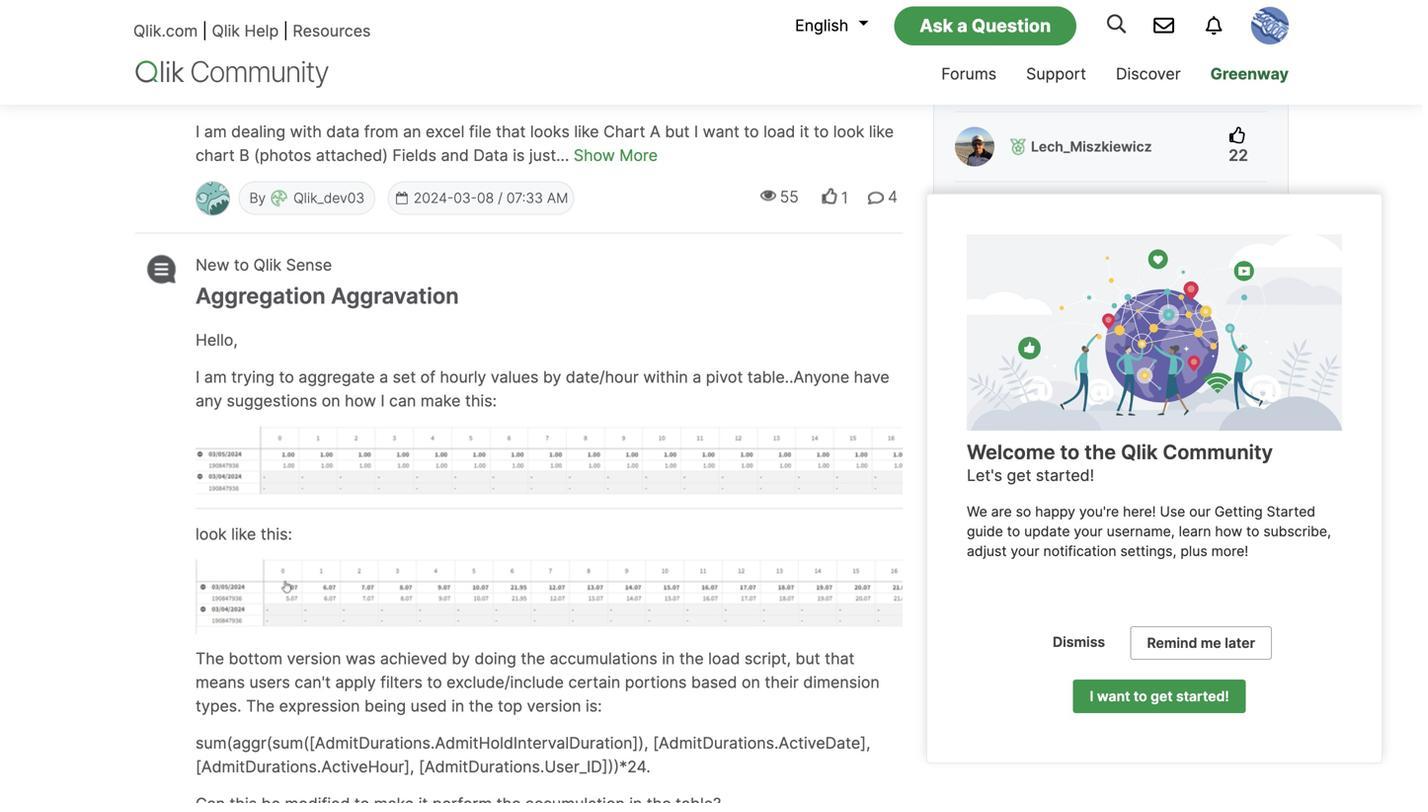 Task type: vqa. For each thing, say whether or not it's contained in the screenshot.
so
yes



Task type: describe. For each thing, give the bounding box(es) containing it.
notification
[[1044, 543, 1117, 560]]

popular
[[955, 314, 1036, 341]]

aggregation
[[196, 282, 326, 309]]

or
[[1040, 452, 1054, 468]]

forums
[[942, 64, 997, 83]]

08
[[477, 189, 494, 206]]

i inside new to qlik sense how can i unpivot data and add year field pulling from a row?
[[292, 73, 298, 100]]

(photos
[[254, 145, 311, 165]]

remind me later
[[1147, 635, 1255, 651]]

was
[[346, 649, 376, 668]]

lech_miszkiewicz link
[[1031, 138, 1152, 155]]

generating
[[975, 626, 1049, 643]]

a right "ask"
[[957, 15, 968, 36]]

2 | from the left
[[283, 21, 288, 41]]

started! inside welcome to the qlik community let's get started!
[[1036, 466, 1094, 485]]

aggregation aggravation link
[[196, 282, 903, 309]]

but inside the bottom version was achieved by doing the accumulations in the load script, but that means users can't apply filters to exclude/include certain portions based on their dimension types. the expression being used in the top version is:
[[796, 649, 820, 668]]

from inside i am dealing with data from an excel file that looks like chart a but i want to load it to look like chart b (photos attached) fields and data is just...
[[364, 122, 399, 141]]

can inside i am trying to aggregate a set of hourly values by date/hour within a pivot table..anyone have any suggestions on how i can make this:
[[389, 391, 416, 411]]

qlik inside welcome to the qlik community let's get started!
[[1121, 440, 1158, 464]]

ask a question link
[[894, 6, 1077, 45]]

0 horizontal spatial like
[[231, 525, 256, 544]]

used
[[411, 697, 447, 716]]

welcome to the qlik community dialog
[[926, 194, 1383, 764]]

am
[[547, 189, 568, 206]]

data inside new to qlik sense how can i unpivot data and add year field pulling from a row?
[[388, 73, 435, 100]]

participant like icon image for 243
[[1228, 366, 1246, 384]]

make
[[421, 391, 461, 411]]

how inside how to /missing manual (25 articles)
[[975, 368, 1005, 384]]

n-
[[1099, 432, 1114, 449]]

calculating rolling n-period totals, averages or other aggregations
[[975, 432, 1202, 468]]

/missing
[[1028, 368, 1085, 384]]

in
[[1143, 626, 1155, 643]]

22
[[1229, 145, 1248, 165]]

83
[[1227, 649, 1248, 668]]

articles)
[[975, 387, 1030, 404]]

dismiss button
[[1037, 626, 1121, 658]]

and inside new to qlik sense how can i unpivot data and add year field pulling from a row?
[[440, 73, 480, 100]]

marcus_sommer avatar image
[[955, 57, 995, 96]]

lech_miszkiewicz
[[1031, 138, 1152, 155]]

support
[[1026, 64, 1086, 83]]

07:33
[[507, 189, 543, 206]]

qlik for |
[[212, 21, 240, 41]]

data inside i am dealing with data from an excel file that looks like chart a but i want to load it to look like chart b (photos attached) fields and data is just...
[[473, 145, 508, 165]]

new to qlik sense link for how
[[196, 45, 332, 67]]

2 horizontal spatial like
[[869, 122, 894, 141]]

how to /missing manual (25 articles) link
[[975, 366, 1223, 406]]

b
[[239, 145, 250, 165]]

filters
[[380, 673, 423, 692]]

qlik_dev03 link
[[293, 189, 365, 206]]

me
[[1201, 635, 1222, 651]]

qlik help link
[[212, 21, 279, 41]]

is
[[513, 145, 525, 165]]

2024-03-08 / 07:33 am
[[414, 189, 568, 206]]

set analysis: syntaxes, examples link
[[975, 496, 1197, 516]]

on inside i am trying to aggregate a set of hourly values by date/hour within a pivot table..anyone have any suggestions on how i can make this:
[[322, 391, 340, 411]]

dealing
[[231, 122, 286, 141]]

the inside welcome to the qlik community let's get started!
[[1085, 440, 1116, 464]]

1 vertical spatial in
[[451, 697, 464, 716]]

marcus_sommer link
[[1031, 67, 1142, 85]]

qlik for how
[[253, 46, 282, 66]]

how to /missing manual (25 articles)
[[975, 368, 1164, 404]]

bottom
[[229, 649, 283, 668]]

based
[[691, 673, 737, 692]]

marcus_sommer
[[1031, 68, 1142, 85]]

sense for aggravation
[[286, 255, 332, 274]]

qlik image
[[133, 59, 331, 89]]

new for how can i unpivot data and add year field pulling from a row?
[[196, 46, 230, 66]]

menu bar containing forums
[[805, 46, 1304, 105]]

have
[[854, 368, 890, 387]]

dismiss
[[1053, 634, 1105, 651]]

happy
[[1035, 503, 1076, 520]]

adjust
[[967, 543, 1007, 560]]

suggestions
[[227, 391, 317, 411]]

just...
[[529, 145, 569, 165]]

started! inside button
[[1176, 688, 1229, 705]]

from inside new to qlik sense how can i unpivot data and add year field pulling from a row?
[[709, 73, 758, 100]]

0 vertical spatial in
[[662, 649, 675, 668]]

get inside button
[[1151, 688, 1173, 705]]

popular resources
[[955, 314, 1152, 341]]

load inside the bottom version was achieved by doing the accumulations in the load script, but that means users can't apply filters to exclude/include certain portions based on their dimension types. the expression being used in the top version is:
[[708, 649, 740, 668]]

to left it
[[744, 122, 759, 141]]

date/hour
[[566, 368, 639, 387]]

generating missing data in qlikview link
[[975, 624, 1218, 644]]

[admitdurations.activedate],
[[653, 734, 871, 753]]

ask a question
[[920, 15, 1051, 36]]

i left make
[[381, 391, 385, 411]]

other
[[1057, 452, 1093, 468]]

1 horizontal spatial version
[[527, 697, 581, 716]]

aggravation
[[331, 282, 459, 309]]

by inside the bottom version was achieved by doing the accumulations in the load script, but that means users can't apply filters to exclude/include certain portions based on their dimension types. the expression being used in the top version is:
[[452, 649, 470, 668]]

analysis:
[[1001, 498, 1062, 514]]

aggregate
[[299, 368, 375, 387]]

participant like icon image for 83
[[1228, 623, 1246, 641]]

we are so happy you're here! use our getting started guide to update your username, learn how to subscribe, adjust your notification settings, plus more!
[[967, 503, 1335, 560]]

row?
[[782, 73, 833, 100]]

1 vertical spatial the
[[246, 697, 275, 716]]

welcome to the qlik community let's get started!
[[967, 440, 1273, 485]]

and inside i am dealing with data from an excel file that looks like chart a but i want to load it to look like chart b (photos attached) fields and data is just...
[[441, 145, 469, 165]]

hourly
[[440, 368, 486, 387]]

i want to get started! button
[[1073, 680, 1246, 713]]

want inside i am dealing with data from an excel file that looks like chart a but i want to load it to look like chart b (photos attached) fields and data is just...
[[703, 122, 740, 141]]

to inside new to qlik sense how can i unpivot data and add year field pulling from a row?
[[234, 46, 249, 66]]

27
[[1229, 5, 1248, 24]]

like image
[[822, 188, 837, 204]]

certain
[[568, 673, 620, 692]]

calculating
[[975, 432, 1051, 449]]

examples
[[1133, 498, 1197, 514]]

i am dealing with data from an excel file that looks like chart a but i want to load it to look like chart b (photos attached) fields and data is just...
[[196, 122, 894, 165]]

guide
[[967, 523, 1003, 540]]

that inside the bottom version was achieved by doing the accumulations in the load script, but that means users can't apply filters to exclude/include certain portions based on their dimension types. the expression being used in the top version is:
[[825, 649, 855, 668]]

hello,
[[196, 331, 238, 350]]

calculating rolling n-period totals, averages or other aggregations link
[[975, 430, 1223, 470]]

on inside the bottom version was achieved by doing the accumulations in the load script, but that means users can't apply filters to exclude/include certain portions based on their dimension types. the expression being used in the top version is:
[[742, 673, 760, 692]]

resources link
[[293, 21, 371, 41]]

looks
[[530, 122, 570, 141]]

to inside i want to get started! button
[[1134, 688, 1147, 705]]

trying
[[231, 368, 275, 387]]

use
[[1160, 503, 1186, 520]]

totals,
[[1160, 432, 1202, 449]]



Task type: locate. For each thing, give the bounding box(es) containing it.
1 new from the top
[[196, 46, 230, 66]]

fields
[[393, 145, 437, 165]]

1 vertical spatial new
[[196, 255, 230, 274]]

on down script,
[[742, 673, 760, 692]]

0 vertical spatial load
[[764, 122, 795, 141]]

look like this:
[[196, 525, 292, 544]]

show
[[574, 145, 615, 165]]

1 vertical spatial on
[[742, 673, 760, 692]]

in right used
[[451, 697, 464, 716]]

1 vertical spatial am
[[204, 368, 227, 387]]

community
[[1163, 440, 1273, 464]]

in
[[662, 649, 675, 668], [451, 697, 464, 716]]

attached)
[[316, 145, 388, 165]]

1
[[841, 188, 848, 207]]

3 participant like icon image from the top
[[1228, 495, 1246, 512]]

qlik up aggregation
[[253, 255, 282, 274]]

1 vertical spatial look
[[196, 525, 227, 544]]

how up dealing
[[196, 73, 243, 100]]

0 vertical spatial but
[[665, 122, 690, 141]]

sense
[[286, 46, 332, 66], [286, 255, 332, 274]]

a
[[957, 15, 968, 36], [764, 73, 776, 100], [379, 368, 388, 387], [693, 368, 702, 387]]

1 vertical spatial this:
[[261, 525, 292, 544]]

1 horizontal spatial how
[[1215, 523, 1243, 540]]

2 participant like icon image from the top
[[1228, 430, 1246, 448]]

1 vertical spatial your
[[1011, 543, 1040, 560]]

ask
[[920, 15, 953, 36]]

lech_miszkiewicz avatar image
[[955, 127, 995, 166]]

0 vertical spatial data
[[473, 145, 508, 165]]

your down update
[[1011, 543, 1040, 560]]

0 horizontal spatial how
[[345, 391, 376, 411]]

2 forum image from the top
[[140, 254, 179, 284]]

qlik
[[212, 21, 240, 41], [253, 46, 282, 66], [253, 255, 282, 274], [1121, 440, 1158, 464]]

0 vertical spatial that
[[496, 122, 526, 141]]

i up chart
[[196, 122, 200, 141]]

look inside i am dealing with data from an excel file that looks like chart a but i want to load it to look like chart b (photos attached) fields and data is just...
[[833, 122, 865, 141]]

forum image
[[140, 45, 179, 75], [140, 254, 179, 284]]

2 sense from the top
[[286, 255, 332, 274]]

doing
[[475, 649, 516, 668]]

new to qlik sense link for aggregation
[[196, 254, 332, 276]]

sense inside "new to qlik sense aggregation aggravation"
[[286, 255, 332, 274]]

i right a
[[694, 122, 698, 141]]

1 vertical spatial data
[[1108, 626, 1139, 643]]

i up any at the left
[[196, 368, 200, 387]]

| right qlik.com link
[[202, 21, 207, 41]]

username,
[[1107, 523, 1175, 540]]

version
[[287, 649, 341, 668], [527, 697, 581, 716]]

a left the set
[[379, 368, 388, 387]]

0 horizontal spatial resources
[[293, 21, 371, 41]]

this: inside i am trying to aggregate a set of hourly values by date/hour within a pivot table..anyone have any suggestions on how i can make this:
[[465, 391, 497, 411]]

how down aggregate
[[345, 391, 376, 411]]

can down the set
[[389, 391, 416, 411]]

1 horizontal spatial by
[[543, 368, 561, 387]]

and down excel at the top of the page
[[441, 145, 469, 165]]

0 vertical spatial this:
[[465, 391, 497, 411]]

new up aggregation
[[196, 255, 230, 274]]

later
[[1225, 635, 1255, 651]]

participant like icon image up 243
[[1228, 366, 1246, 384]]

qlik left help
[[212, 21, 240, 41]]

that up 'is'
[[496, 122, 526, 141]]

1 vertical spatial that
[[825, 649, 855, 668]]

0 vertical spatial how
[[196, 73, 243, 100]]

new to qlik sense how can i unpivot data and add year field pulling from a row?
[[196, 46, 833, 100]]

to
[[1008, 368, 1025, 384]]

manual
[[1089, 368, 1138, 384]]

set
[[975, 498, 997, 514]]

new to qlik sense aggregation aggravation
[[196, 255, 459, 309]]

0 horizontal spatial this:
[[261, 525, 292, 544]]

0 vertical spatial new to qlik sense link
[[196, 45, 332, 67]]

but up their
[[796, 649, 820, 668]]

version left 'is:'
[[527, 697, 581, 716]]

0 horizontal spatial want
[[703, 122, 740, 141]]

1 horizontal spatial that
[[825, 649, 855, 668]]

any
[[196, 391, 222, 411]]

participant like icon image up 205
[[1228, 430, 1246, 448]]

script,
[[745, 649, 791, 668]]

| right help
[[283, 21, 288, 41]]

data up an
[[388, 73, 435, 100]]

new to qlik sense link
[[196, 45, 332, 67], [196, 254, 332, 276]]

started! down 83
[[1176, 688, 1229, 705]]

0 horizontal spatial your
[[1011, 543, 1040, 560]]

to down so
[[1007, 523, 1020, 540]]

0 horizontal spatial by
[[452, 649, 470, 668]]

0 horizontal spatial version
[[287, 649, 341, 668]]

0 horizontal spatial get
[[1007, 466, 1032, 485]]

types.
[[196, 697, 242, 716]]

0 vertical spatial resources
[[293, 21, 371, 41]]

new inside "new to qlik sense aggregation aggravation"
[[196, 255, 230, 274]]

discover
[[1116, 64, 1181, 83]]

qlik.com
[[133, 21, 198, 41]]

want inside button
[[1097, 688, 1130, 705]]

qlik_dev03 image
[[197, 182, 229, 215]]

show more link
[[574, 145, 658, 165]]

their
[[765, 673, 799, 692]]

our
[[1189, 503, 1211, 520]]

want down dismiss 'button'
[[1097, 688, 1130, 705]]

get down remind
[[1151, 688, 1173, 705]]

add
[[485, 73, 525, 100]]

more
[[620, 145, 658, 165]]

1 horizontal spatial data
[[388, 73, 435, 100]]

forum image for aggregation aggravation
[[140, 254, 179, 284]]

but right a
[[665, 122, 690, 141]]

participant like icon image
[[1228, 366, 1246, 384], [1228, 430, 1246, 448], [1228, 495, 1246, 512], [1228, 623, 1246, 641]]

1 forum image from the top
[[140, 45, 179, 75]]

0 vertical spatial am
[[204, 122, 227, 141]]

is:
[[586, 697, 602, 716]]

english
[[795, 16, 849, 35]]

1 horizontal spatial resources
[[1041, 314, 1152, 341]]

data left in
[[1108, 626, 1139, 643]]

to right or
[[1060, 440, 1080, 464]]

0 horizontal spatial |
[[202, 21, 207, 41]]

to up used
[[427, 673, 442, 692]]

1 vertical spatial get
[[1151, 688, 1173, 705]]

remind me later button
[[1130, 626, 1272, 660]]

0 vertical spatial new
[[196, 46, 230, 66]]

0 vertical spatial from
[[709, 73, 758, 100]]

i down dismiss
[[1090, 688, 1094, 705]]

file
[[469, 122, 491, 141]]

1 horizontal spatial want
[[1097, 688, 1130, 705]]

that inside i am dealing with data from an excel file that looks like chart a but i want to load it to look like chart b (photos attached) fields and data is just...
[[496, 122, 526, 141]]

55
[[780, 187, 799, 206]]

how up articles)
[[975, 368, 1005, 384]]

and left add
[[440, 73, 480, 100]]

am inside i am trying to aggregate a set of hourly values by date/hour within a pivot table..anyone have any suggestions on how i can make this:
[[204, 368, 227, 387]]

look
[[833, 122, 865, 141], [196, 525, 227, 544]]

you're
[[1079, 503, 1119, 520]]

1 vertical spatial and
[[441, 145, 469, 165]]

participant like icon image up 181
[[1228, 495, 1246, 512]]

participant like icon image for 181
[[1228, 495, 1246, 512]]

forum image for how can i unpivot data and add year field pulling from a row?
[[140, 45, 179, 75]]

and
[[440, 73, 480, 100], [441, 145, 469, 165]]

1 link
[[841, 187, 855, 209]]

1 vertical spatial load
[[708, 649, 740, 668]]

in up portions
[[662, 649, 675, 668]]

1 horizontal spatial the
[[246, 697, 275, 716]]

am for dealing
[[204, 122, 227, 141]]

from left an
[[364, 122, 399, 141]]

qlikduck image
[[1251, 7, 1289, 44]]

1 am from the top
[[204, 122, 227, 141]]

new inside new to qlik sense how can i unpivot data and add year field pulling from a row?
[[196, 46, 230, 66]]

get inside welcome to the qlik community let's get started!
[[1007, 466, 1032, 485]]

4 participant like icon image from the top
[[1228, 623, 1246, 641]]

by left doing
[[452, 649, 470, 668]]

period
[[1114, 432, 1157, 449]]

by right values
[[543, 368, 561, 387]]

0 horizontal spatial the
[[196, 649, 224, 668]]

1 horizontal spatial get
[[1151, 688, 1173, 705]]

but inside i am dealing with data from an excel file that looks like chart a but i want to load it to look like chart b (photos attached) fields and data is just...
[[665, 122, 690, 141]]

started
[[1267, 503, 1316, 520]]

to
[[234, 46, 249, 66], [744, 122, 759, 141], [814, 122, 829, 141], [234, 255, 249, 274], [279, 368, 294, 387], [1060, 440, 1080, 464], [1007, 523, 1020, 540], [1247, 523, 1260, 540], [427, 673, 442, 692], [1134, 688, 1147, 705]]

from right the "pulling"
[[709, 73, 758, 100]]

am up chart
[[204, 122, 227, 141]]

to right it
[[814, 122, 829, 141]]

how inside i am trying to aggregate a set of hourly values by date/hour within a pivot table..anyone have any suggestions on how i can make this:
[[345, 391, 376, 411]]

a
[[650, 122, 661, 141]]

1 horizontal spatial in
[[662, 649, 675, 668]]

2 am from the top
[[204, 368, 227, 387]]

sum(aggr(sum([admitdurations.admitholdintervalduration]), [admitdurations.activedate], [admitdurations.activehour], [admitdurations.user_id]))*24.
[[196, 734, 871, 777]]

1 vertical spatial how
[[975, 368, 1005, 384]]

0 horizontal spatial how
[[196, 73, 243, 100]]

[admitdurations.user_id]))*24.
[[419, 757, 651, 777]]

0 horizontal spatial look
[[196, 525, 227, 544]]

to down qlik help link in the top left of the page
[[234, 46, 249, 66]]

1 horizontal spatial can
[[389, 391, 416, 411]]

data down file
[[473, 145, 508, 165]]

to inside welcome to the qlik community let's get started!
[[1060, 440, 1080, 464]]

0 vertical spatial look
[[833, 122, 865, 141]]

1 vertical spatial but
[[796, 649, 820, 668]]

sense for can
[[286, 46, 332, 66]]

started! down rolling
[[1036, 466, 1094, 485]]

1 vertical spatial sense
[[286, 255, 332, 274]]

this:
[[465, 391, 497, 411], [261, 525, 292, 544]]

0 vertical spatial the
[[196, 649, 224, 668]]

1 vertical spatial version
[[527, 697, 581, 716]]

/
[[498, 189, 503, 206]]

new down qlik help link in the top left of the page
[[196, 46, 230, 66]]

can inside new to qlik sense how can i unpivot data and add year field pulling from a row?
[[248, 73, 287, 100]]

a inside new to qlik sense how can i unpivot data and add year field pulling from a row?
[[764, 73, 776, 100]]

181
[[1225, 520, 1250, 539]]

participant like icon image for 205
[[1228, 430, 1246, 448]]

1 participant like icon image from the top
[[1228, 366, 1246, 384]]

1 new to qlik sense link from the top
[[196, 45, 332, 67]]

0 horizontal spatial data
[[473, 145, 508, 165]]

the up means
[[196, 649, 224, 668]]

syntaxes,
[[1065, 498, 1129, 514]]

2 new from the top
[[196, 255, 230, 274]]

within
[[643, 368, 688, 387]]

load up based
[[708, 649, 740, 668]]

it
[[800, 122, 809, 141]]

1 vertical spatial started!
[[1176, 688, 1229, 705]]

update
[[1024, 523, 1070, 540]]

i up with
[[292, 73, 298, 100]]

1 vertical spatial new to qlik sense link
[[196, 254, 332, 276]]

0 horizontal spatial from
[[364, 122, 399, 141]]

the
[[1085, 440, 1116, 464], [521, 649, 545, 668], [679, 649, 704, 668], [469, 697, 493, 716]]

2 new to qlik sense link from the top
[[196, 254, 332, 276]]

new for aggregation aggravation
[[196, 255, 230, 274]]

data inside i am dealing with data from an excel file that looks like chart a but i want to load it to look like chart b (photos attached) fields and data is just...
[[326, 122, 360, 141]]

am up any at the left
[[204, 368, 227, 387]]

i inside button
[[1090, 688, 1094, 705]]

[admitdurations.activehour],
[[196, 757, 414, 777]]

heinvandenheuvel avatar image
[[955, 197, 995, 236]]

to down remind
[[1134, 688, 1147, 705]]

0 horizontal spatial load
[[708, 649, 740, 668]]

to inside the bottom version was achieved by doing the accumulations in the load script, but that means users can't apply filters to exclude/include certain portions based on their dimension types. the expression being used in the top version is:
[[427, 673, 442, 692]]

1 horizontal spatial how
[[975, 368, 1005, 384]]

a left row?
[[764, 73, 776, 100]]

views image
[[760, 188, 776, 203]]

1 horizontal spatial on
[[742, 673, 760, 692]]

1 vertical spatial how
[[1215, 523, 1243, 540]]

load left it
[[764, 122, 795, 141]]

0 vertical spatial how
[[345, 391, 376, 411]]

0 vertical spatial can
[[248, 73, 287, 100]]

1 horizontal spatial |
[[283, 21, 288, 41]]

0 vertical spatial get
[[1007, 466, 1032, 485]]

1 vertical spatial forum image
[[140, 254, 179, 284]]

to up suggestions
[[279, 368, 294, 387]]

from
[[709, 73, 758, 100], [364, 122, 399, 141]]

load inside i am dealing with data from an excel file that looks like chart a but i want to load it to look like chart b (photos attached) fields and data is just...
[[764, 122, 795, 141]]

0 horizontal spatial can
[[248, 73, 287, 100]]

to down getting
[[1247, 523, 1260, 540]]

that up dimension
[[825, 649, 855, 668]]

to inside i am trying to aggregate a set of hourly values by date/hour within a pivot table..anyone have any suggestions on how i can make this:
[[279, 368, 294, 387]]

data
[[388, 73, 435, 100], [326, 122, 360, 141]]

0 horizontal spatial started!
[[1036, 466, 1094, 485]]

greenway
[[1211, 64, 1289, 83]]

remind
[[1147, 635, 1198, 651]]

welcome
[[967, 440, 1055, 464]]

getting
[[1215, 503, 1263, 520]]

qlik for aggregation
[[253, 255, 282, 274]]

discover button
[[1101, 46, 1196, 105]]

to inside "new to qlik sense aggregation aggravation"
[[234, 255, 249, 274]]

version up can't
[[287, 649, 341, 668]]

sense down 'resources' link
[[286, 46, 332, 66]]

205
[[1222, 456, 1253, 475]]

1 horizontal spatial your
[[1074, 523, 1103, 540]]

resources up manual
[[1041, 314, 1152, 341]]

am for trying
[[204, 368, 227, 387]]

1 horizontal spatial from
[[709, 73, 758, 100]]

pulling
[[633, 73, 704, 100]]

can't
[[295, 673, 331, 692]]

1 horizontal spatial look
[[833, 122, 865, 141]]

1 vertical spatial data
[[326, 122, 360, 141]]

want right a
[[703, 122, 740, 141]]

am inside i am dealing with data from an excel file that looks like chart a but i want to load it to look like chart b (photos attached) fields and data is just...
[[204, 122, 227, 141]]

barnabyd avatar image
[[955, 0, 995, 26]]

0 horizontal spatial in
[[451, 697, 464, 716]]

new to qlik sense link up aggregation
[[196, 254, 332, 276]]

qlik inside "new to qlik sense aggregation aggravation"
[[253, 255, 282, 274]]

your up notification
[[1074, 523, 1103, 540]]

a left pivot
[[693, 368, 702, 387]]

qlik down help
[[253, 46, 282, 66]]

1 vertical spatial from
[[364, 122, 399, 141]]

1 vertical spatial can
[[389, 391, 416, 411]]

let's
[[967, 466, 1003, 485]]

how up more!
[[1215, 523, 1243, 540]]

0 vertical spatial and
[[440, 73, 480, 100]]

the down "users"
[[246, 697, 275, 716]]

1 horizontal spatial load
[[764, 122, 795, 141]]

1 horizontal spatial like
[[574, 122, 599, 141]]

(25
[[1141, 368, 1164, 384]]

replies image
[[868, 190, 884, 206]]

0 vertical spatial sense
[[286, 46, 332, 66]]

0 vertical spatial version
[[287, 649, 341, 668]]

1 | from the left
[[202, 21, 207, 41]]

|
[[202, 21, 207, 41], [283, 21, 288, 41]]

new to qlik sense link down help
[[196, 45, 332, 67]]

0 vertical spatial by
[[543, 368, 561, 387]]

menu bar
[[805, 46, 1304, 105]]

2024-
[[414, 189, 454, 206]]

load
[[764, 122, 795, 141], [708, 649, 740, 668]]

on down aggregate
[[322, 391, 340, 411]]

how inside new to qlik sense how can i unpivot data and add year field pulling from a row?
[[196, 73, 243, 100]]

0 horizontal spatial but
[[665, 122, 690, 141]]

resources up unpivot
[[293, 21, 371, 41]]

averages
[[975, 452, 1036, 468]]

participant like icon image up 83
[[1228, 623, 1246, 641]]

how inside we are so happy you're here! use our getting started guide to update your username, learn how to subscribe, adjust your notification settings, plus more!
[[1215, 523, 1243, 540]]

achieved
[[380, 649, 447, 668]]

qlik.com | qlik help | resources
[[133, 21, 371, 41]]

0 horizontal spatial that
[[496, 122, 526, 141]]

1 horizontal spatial started!
[[1176, 688, 1229, 705]]

qlikview
[[1158, 626, 1218, 643]]

contributor ii image
[[271, 189, 288, 206]]

pivot
[[706, 368, 743, 387]]

0 horizontal spatial data
[[326, 122, 360, 141]]

to up aggregation
[[234, 255, 249, 274]]

top
[[498, 697, 523, 716]]

1 sense from the top
[[286, 46, 332, 66]]

1 horizontal spatial but
[[796, 649, 820, 668]]

0 vertical spatial your
[[1074, 523, 1103, 540]]

03-
[[454, 189, 477, 206]]

0 vertical spatial data
[[388, 73, 435, 100]]

1 vertical spatial resources
[[1041, 314, 1152, 341]]

1 horizontal spatial data
[[1108, 626, 1139, 643]]

1 horizontal spatial this:
[[465, 391, 497, 411]]

being
[[364, 697, 406, 716]]

243
[[1222, 392, 1253, 411]]

get down welcome
[[1007, 466, 1032, 485]]

data up attached)
[[326, 122, 360, 141]]

1 vertical spatial by
[[452, 649, 470, 668]]

26
[[1228, 75, 1248, 95]]

apply
[[335, 673, 376, 692]]

qlik right n-
[[1121, 440, 1158, 464]]

1 vertical spatial want
[[1097, 688, 1130, 705]]

0 vertical spatial forum image
[[140, 45, 179, 75]]

users
[[249, 673, 290, 692]]

can up dealing
[[248, 73, 287, 100]]

qlik inside new to qlik sense how can i unpivot data and add year field pulling from a row?
[[253, 46, 282, 66]]

0 vertical spatial want
[[703, 122, 740, 141]]

0 vertical spatial started!
[[1036, 466, 1094, 485]]

how can i unpivot data and add year field pulling from a row? link
[[196, 73, 903, 100]]

0 horizontal spatial on
[[322, 391, 340, 411]]

sense up aggregation
[[286, 255, 332, 274]]

by inside i am trying to aggregate a set of hourly values by date/hour within a pivot table..anyone have any suggestions on how i can make this:
[[543, 368, 561, 387]]

sense inside new to qlik sense how can i unpivot data and add year field pulling from a row?
[[286, 46, 332, 66]]



